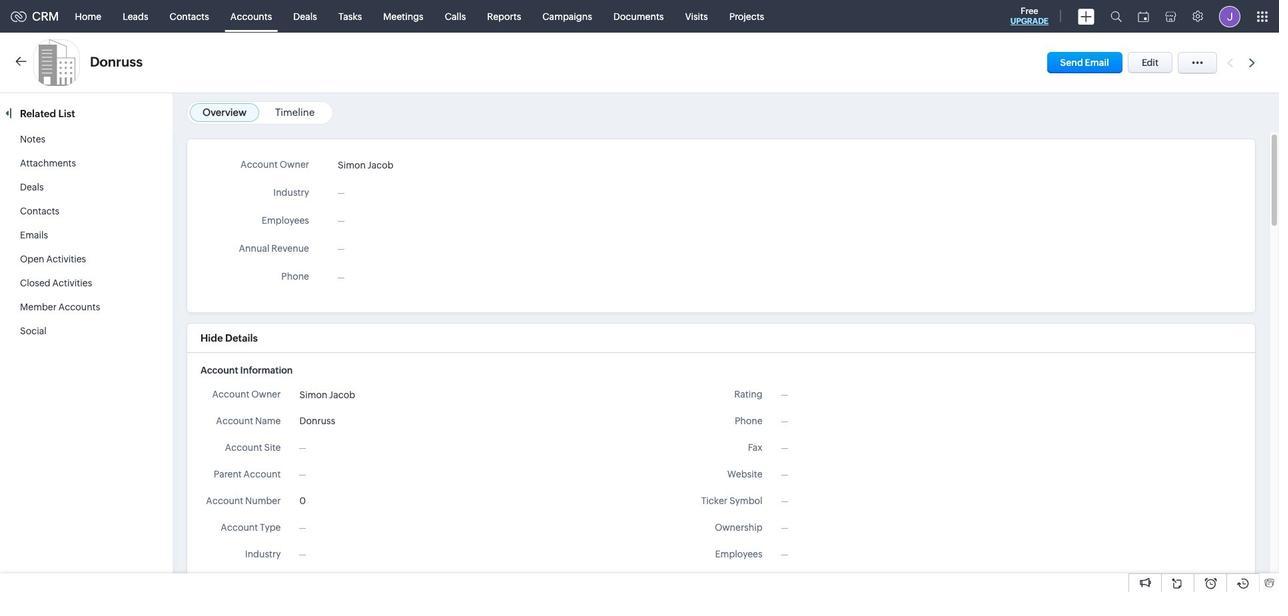 Task type: vqa. For each thing, say whether or not it's contained in the screenshot.
field
no



Task type: locate. For each thing, give the bounding box(es) containing it.
profile element
[[1211, 0, 1249, 32]]

profile image
[[1219, 6, 1241, 27]]

calendar image
[[1138, 11, 1150, 22]]

logo image
[[11, 11, 27, 22]]



Task type: describe. For each thing, give the bounding box(es) containing it.
search image
[[1111, 11, 1122, 22]]

create menu image
[[1078, 8, 1095, 24]]

search element
[[1103, 0, 1130, 33]]

next record image
[[1249, 58, 1258, 67]]

create menu element
[[1070, 0, 1103, 32]]

previous record image
[[1227, 58, 1233, 67]]



